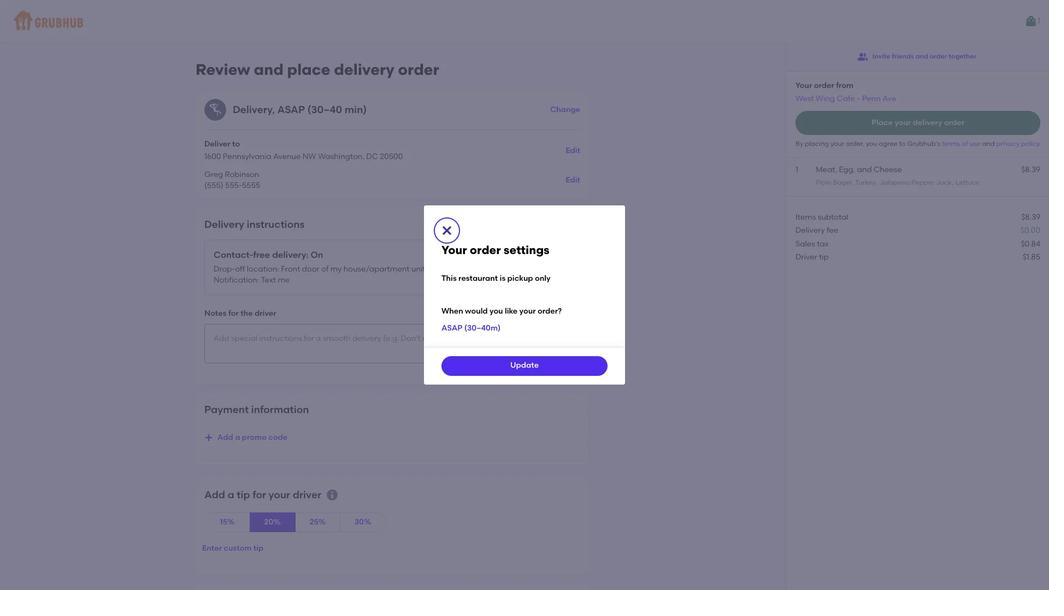 Task type: locate. For each thing, give the bounding box(es) containing it.
1 vertical spatial you
[[490, 307, 503, 316]]

, left dc
[[363, 152, 364, 161]]

2 edit button from the top
[[566, 170, 580, 190]]

like
[[505, 307, 518, 316]]

invite friends and order together
[[873, 53, 977, 60]]

order inside your order from west wing cafe - penn ave
[[814, 81, 834, 90]]

$8.39 up the $0.00
[[1021, 213, 1040, 222]]

1 inside 'button'
[[1038, 16, 1040, 26]]

1 button
[[1025, 11, 1040, 31]]

1 vertical spatial edit
[[566, 175, 580, 185]]

1 horizontal spatial a
[[235, 433, 240, 442]]

1600
[[204, 152, 221, 161]]

1 edit button from the top
[[566, 141, 580, 160]]

0 vertical spatial your
[[796, 81, 812, 90]]

asap inside asap (30–40m) button
[[442, 324, 463, 333]]

your order settings
[[442, 243, 550, 257]]

edit button for deliver to 1600 pennsylvania avenue nw washington , dc 20500
[[566, 141, 580, 160]]

(555)
[[204, 181, 223, 190]]

driver up 25%
[[293, 489, 321, 501]]

jack
[[936, 178, 952, 186]]

edit button
[[566, 141, 580, 160], [566, 170, 580, 190]]

a for promo
[[235, 433, 240, 442]]

the
[[241, 309, 253, 318]]

of left use on the top right
[[962, 140, 968, 147]]

place your delivery order button
[[796, 111, 1040, 135]]

0 vertical spatial edit
[[566, 146, 580, 155]]

review
[[196, 60, 250, 79]]

is
[[500, 274, 506, 283]]

house/apartment
[[344, 264, 410, 274]]

tax
[[817, 239, 829, 248]]

1 vertical spatial edit button
[[566, 170, 580, 190]]

0 vertical spatial driver
[[255, 309, 276, 318]]

add a tip for your driver
[[204, 489, 321, 501]]

subtotal
[[818, 213, 848, 222]]

asap
[[277, 103, 305, 116], [442, 324, 463, 333]]

0 horizontal spatial for
[[228, 309, 239, 318]]

together
[[949, 53, 977, 60]]

unit
[[411, 264, 425, 274]]

your inside your order from west wing cafe - penn ave
[[796, 81, 812, 90]]

2 vertical spatial tip
[[253, 544, 264, 553]]

washington
[[318, 152, 363, 161]]

meat,
[[816, 165, 837, 174]]

delivery up front
[[272, 250, 306, 260]]

tip up '15%' button
[[237, 489, 250, 501]]

0 horizontal spatial a
[[228, 489, 234, 501]]

on
[[311, 250, 323, 260]]

add inside add a promo code button
[[217, 433, 233, 442]]

svg image up 25%
[[326, 488, 339, 501]]

delivery
[[334, 60, 394, 79], [233, 103, 272, 116], [913, 118, 942, 127], [272, 250, 306, 260]]

1 vertical spatial $8.39
[[1021, 213, 1040, 222]]

tip for add a tip for your driver
[[237, 489, 250, 501]]

restaurant
[[459, 274, 498, 283]]

1 vertical spatial add
[[204, 489, 225, 501]]

asap down 'when'
[[442, 324, 463, 333]]

0 horizontal spatial delivery
[[204, 218, 244, 231]]

delivery up grubhub's
[[913, 118, 942, 127]]

add right svg image
[[217, 433, 233, 442]]

notification:
[[214, 276, 259, 285]]

1 horizontal spatial delivery
[[796, 226, 825, 235]]

0 vertical spatial asap
[[277, 103, 305, 116]]

robinson
[[225, 170, 259, 179]]

add a promo code
[[217, 433, 288, 442]]

payment information
[[204, 403, 309, 416]]

instructions
[[247, 218, 305, 231]]

$8.39
[[1021, 165, 1040, 174], [1021, 213, 1040, 222]]

asap (30–40m)
[[442, 324, 501, 333]]

driver
[[255, 309, 276, 318], [293, 489, 321, 501]]

and right friends
[[916, 53, 928, 60]]

and right use on the top right
[[982, 140, 995, 147]]

0 vertical spatial add
[[217, 433, 233, 442]]

1 horizontal spatial 1
[[1038, 16, 1040, 26]]

0 horizontal spatial svg image
[[326, 488, 339, 501]]

use
[[970, 140, 981, 147]]

driver right the on the left bottom of the page
[[255, 309, 276, 318]]

1 horizontal spatial for
[[253, 489, 266, 501]]

delivery up contact-
[[204, 218, 244, 231]]

your for your order settings
[[442, 243, 467, 257]]

1 vertical spatial driver
[[293, 489, 321, 501]]

to right agree
[[899, 140, 906, 147]]

0 vertical spatial you
[[866, 140, 877, 147]]

1 $8.39 from the top
[[1021, 165, 1040, 174]]

by placing your order, you agree to grubhub's terms of use and privacy policy
[[796, 140, 1040, 147]]

0 vertical spatial a
[[235, 433, 240, 442]]

0 vertical spatial 1
[[1038, 16, 1040, 26]]

delivery inside button
[[913, 118, 942, 127]]

order
[[930, 53, 947, 60], [398, 60, 439, 79], [814, 81, 834, 90], [944, 118, 965, 127], [470, 243, 501, 257]]

, up avenue
[[272, 103, 275, 116]]

1 horizontal spatial asap
[[442, 324, 463, 333]]

2 edit from the top
[[566, 175, 580, 185]]

terms
[[942, 140, 960, 147]]

0 vertical spatial of
[[962, 140, 968, 147]]

1 vertical spatial ,
[[363, 152, 364, 161]]

place
[[287, 60, 330, 79]]

delivery inside the contact-free delivery : on drop-off location: front door of my house/apartment unit notification: text me
[[272, 250, 306, 260]]

you
[[866, 140, 877, 147], [490, 307, 503, 316]]

0 horizontal spatial to
[[232, 139, 240, 148]]

svg image
[[204, 433, 213, 442]]

0 vertical spatial $8.39
[[1021, 165, 1040, 174]]

$8.39 plain bagel turkey jalapeno pepper jack lettuce
[[816, 165, 1040, 186]]

delivery for delivery fee
[[796, 226, 825, 235]]

tip inside button
[[253, 544, 264, 553]]

0 horizontal spatial your
[[442, 243, 467, 257]]

1 vertical spatial a
[[228, 489, 234, 501]]

items subtotal
[[796, 213, 848, 222]]

of
[[962, 140, 968, 147], [321, 264, 329, 274]]

$8.39 down policy
[[1021, 165, 1040, 174]]

1 edit from the top
[[566, 146, 580, 155]]

$8.39 for $8.39
[[1021, 213, 1040, 222]]

$8.39 for $8.39 plain bagel turkey jalapeno pepper jack lettuce
[[1021, 165, 1040, 174]]

$8.39 inside the $8.39 plain bagel turkey jalapeno pepper jack lettuce
[[1021, 165, 1040, 174]]

1 horizontal spatial tip
[[253, 544, 264, 553]]

deliver
[[204, 139, 230, 148]]

main navigation navigation
[[0, 0, 1049, 43]]

your up west
[[796, 81, 812, 90]]

0 vertical spatial edit button
[[566, 141, 580, 160]]

code
[[269, 433, 288, 442]]

for
[[228, 309, 239, 318], [253, 489, 266, 501]]

location:
[[247, 264, 279, 274]]

1 horizontal spatial driver
[[293, 489, 321, 501]]

to up pennsylvania on the top left of the page
[[232, 139, 240, 148]]

1 vertical spatial your
[[442, 243, 467, 257]]

enter custom tip button
[[198, 539, 268, 559]]

promo
[[242, 433, 267, 442]]

tip right custom
[[253, 544, 264, 553]]

30% button
[[340, 513, 386, 532]]

1 vertical spatial of
[[321, 264, 329, 274]]

add up 15%
[[204, 489, 225, 501]]

add for add a tip for your driver
[[204, 489, 225, 501]]

you left like
[[490, 307, 503, 316]]

0 vertical spatial tip
[[819, 252, 829, 262]]

1 vertical spatial svg image
[[326, 488, 339, 501]]

edit for greg robinson (555) 555-5555
[[566, 175, 580, 185]]

2 horizontal spatial tip
[[819, 252, 829, 262]]

, inside deliver to 1600 pennsylvania avenue nw washington , dc 20500
[[363, 152, 364, 161]]

a inside add a promo code button
[[235, 433, 240, 442]]

dc
[[366, 152, 378, 161]]

5555
[[242, 181, 260, 190]]

your inside button
[[895, 118, 911, 127]]

you right order,
[[866, 140, 877, 147]]

add a promo code button
[[204, 428, 288, 448]]

2 $8.39 from the top
[[1021, 213, 1040, 222]]

grubhub's
[[907, 140, 940, 147]]

a for tip
[[228, 489, 234, 501]]

your
[[796, 81, 812, 90], [442, 243, 467, 257]]

0 vertical spatial ,
[[272, 103, 275, 116]]

svg image
[[440, 224, 454, 237], [326, 488, 339, 501]]

invite friends and order together button
[[857, 47, 977, 67]]

:
[[306, 250, 309, 260]]

when would you like your order?
[[442, 307, 562, 316]]

0 horizontal spatial tip
[[237, 489, 250, 501]]

1 horizontal spatial svg image
[[440, 224, 454, 237]]

1 horizontal spatial your
[[796, 81, 812, 90]]

your right place
[[895, 118, 911, 127]]

0 horizontal spatial ,
[[272, 103, 275, 116]]

penn
[[862, 94, 881, 103]]

tip down tax
[[819, 252, 829, 262]]

sales tax
[[796, 239, 829, 248]]

update
[[510, 361, 539, 370]]

1 vertical spatial tip
[[237, 489, 250, 501]]

your up this
[[442, 243, 467, 257]]

and up the turkey
[[857, 165, 872, 174]]

1 horizontal spatial ,
[[363, 152, 364, 161]]

1 vertical spatial asap
[[442, 324, 463, 333]]

people icon image
[[857, 51, 868, 62]]

privacy policy link
[[996, 140, 1040, 147]]

payment
[[204, 403, 249, 416]]

0 horizontal spatial of
[[321, 264, 329, 274]]

,
[[272, 103, 275, 116], [363, 152, 364, 161]]

drop-
[[214, 264, 235, 274]]

for left the on the left bottom of the page
[[228, 309, 239, 318]]

1 vertical spatial for
[[253, 489, 266, 501]]

asap left (30–40
[[277, 103, 305, 116]]

0 vertical spatial svg image
[[440, 224, 454, 237]]

west
[[796, 94, 814, 103]]

your left order,
[[831, 140, 844, 147]]

pickup
[[507, 274, 533, 283]]

0 horizontal spatial driver
[[255, 309, 276, 318]]

1 vertical spatial 1
[[796, 165, 798, 174]]

asap (30–40m) button
[[442, 319, 501, 339]]

order,
[[846, 140, 864, 147]]

of left my
[[321, 264, 329, 274]]

a up 15%
[[228, 489, 234, 501]]

edit for deliver to 1600 pennsylvania avenue nw washington , dc 20500
[[566, 146, 580, 155]]

door
[[302, 264, 319, 274]]

notes
[[204, 309, 227, 318]]

a left promo
[[235, 433, 240, 442]]

delivery up sales tax at the right top of the page
[[796, 226, 825, 235]]

svg image up this
[[440, 224, 454, 237]]

for up 20%
[[253, 489, 266, 501]]



Task type: describe. For each thing, give the bounding box(es) containing it.
(30–40
[[307, 103, 342, 116]]

plain
[[816, 178, 832, 186]]

0 horizontal spatial asap
[[277, 103, 305, 116]]

pepper
[[912, 178, 935, 186]]

information
[[251, 403, 309, 416]]

update button
[[442, 356, 608, 376]]

Notes for the driver text field
[[204, 324, 580, 363]]

placing
[[805, 140, 829, 147]]

agree
[[879, 140, 898, 147]]

would
[[465, 307, 488, 316]]

custom
[[224, 544, 252, 553]]

contact-
[[214, 250, 253, 260]]

only
[[535, 274, 551, 283]]

bagel
[[833, 178, 852, 186]]

your up 20%
[[269, 489, 290, 501]]

policy
[[1021, 140, 1040, 147]]

greg robinson (555) 555-5555
[[204, 170, 260, 190]]

enter custom tip
[[202, 544, 264, 553]]

fee
[[827, 226, 838, 235]]

$1.85
[[1023, 252, 1040, 262]]

friends
[[892, 53, 914, 60]]

sales
[[796, 239, 815, 248]]

notes for the driver
[[204, 309, 276, 318]]

-
[[857, 94, 860, 103]]

me
[[278, 276, 290, 285]]

0 vertical spatial for
[[228, 309, 239, 318]]

change button
[[550, 100, 580, 120]]

555-
[[225, 181, 242, 190]]

1 horizontal spatial you
[[866, 140, 877, 147]]

place your delivery order
[[872, 118, 965, 127]]

15% button
[[204, 513, 250, 532]]

pennsylvania
[[223, 152, 271, 161]]

free
[[253, 250, 270, 260]]

order?
[[538, 307, 562, 316]]

text
[[261, 276, 276, 285]]

1 horizontal spatial of
[[962, 140, 968, 147]]

privacy
[[996, 140, 1020, 147]]

change
[[550, 105, 580, 114]]

tip for enter custom tip
[[253, 544, 264, 553]]

and left place
[[254, 60, 284, 79]]

delivery icon image
[[204, 99, 226, 121]]

contact-free delivery : on drop-off location: front door of my house/apartment unit notification: text me
[[214, 250, 425, 285]]

driver
[[796, 252, 817, 262]]

front
[[281, 264, 300, 274]]

20% button
[[250, 513, 295, 532]]

1 horizontal spatial to
[[899, 140, 906, 147]]

delivery right delivery icon
[[233, 103, 272, 116]]

to inside deliver to 1600 pennsylvania avenue nw washington , dc 20500
[[232, 139, 240, 148]]

delivery fee
[[796, 226, 838, 235]]

items
[[796, 213, 816, 222]]

25%
[[310, 517, 326, 527]]

30%
[[354, 517, 371, 527]]

delivery for delivery instructions
[[204, 218, 244, 231]]

turkey
[[855, 178, 876, 186]]

west wing cafe - penn ave link
[[796, 94, 896, 103]]

your for your order from west wing cafe - penn ave
[[796, 81, 812, 90]]

lettuce
[[956, 178, 980, 186]]

review and place delivery order
[[196, 60, 439, 79]]

delivery up 'min)'
[[334, 60, 394, 79]]

and inside button
[[916, 53, 928, 60]]

by
[[796, 140, 804, 147]]

ave
[[883, 94, 896, 103]]

add for add a promo code
[[217, 433, 233, 442]]

nw
[[303, 152, 316, 161]]

20%
[[264, 517, 281, 527]]

of inside the contact-free delivery : on drop-off location: front door of my house/apartment unit notification: text me
[[321, 264, 329, 274]]

20500
[[380, 152, 403, 161]]

terms of use link
[[942, 140, 982, 147]]

25% button
[[295, 513, 341, 532]]

this restaurant is pickup only
[[442, 274, 551, 283]]

settings
[[504, 243, 550, 257]]

cheese
[[874, 165, 902, 174]]

$0.84
[[1021, 239, 1040, 248]]

from
[[836, 81, 854, 90]]

edit button for greg robinson (555) 555-5555
[[566, 170, 580, 190]]

place
[[872, 118, 893, 127]]

greg
[[204, 170, 223, 179]]

your right like
[[519, 307, 536, 316]]

(30–40m)
[[464, 324, 501, 333]]

enter
[[202, 544, 222, 553]]

when
[[442, 307, 463, 316]]

15%
[[220, 517, 235, 527]]

invite
[[873, 53, 890, 60]]

0 horizontal spatial you
[[490, 307, 503, 316]]

0 horizontal spatial 1
[[796, 165, 798, 174]]

delivery instructions
[[204, 218, 305, 231]]

avenue
[[273, 152, 301, 161]]

delivery , asap (30–40 min)
[[233, 103, 367, 116]]



Task type: vqa. For each thing, say whether or not it's contained in the screenshot.
'Tacotlan Morning Drinks'
no



